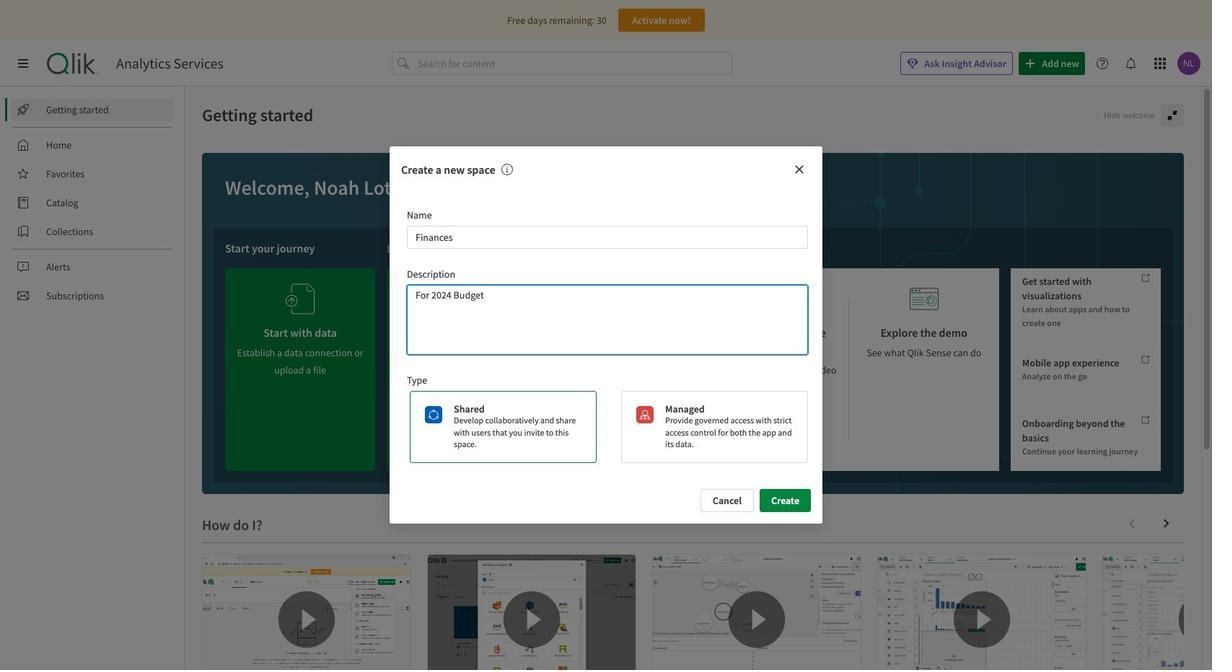 Task type: vqa. For each thing, say whether or not it's contained in the screenshot.
Analyze sample data image
yes



Task type: describe. For each thing, give the bounding box(es) containing it.
close image
[[794, 164, 806, 175]]

analytics services element
[[116, 55, 224, 72]]

invite users image
[[448, 274, 477, 313]]

how do i create a visualization? image
[[879, 555, 1087, 671]]



Task type: locate. For each thing, give the bounding box(es) containing it.
dialog
[[390, 146, 823, 524]]

None text field
[[407, 226, 809, 249]]

how do i define data associations? image
[[653, 555, 861, 671]]

how do i create an app? image
[[203, 555, 411, 671]]

option group
[[404, 391, 809, 464]]

how do i load data into an app? image
[[428, 555, 636, 671]]

hide welcome image
[[1167, 110, 1179, 121]]

learn how to analyze data image
[[760, 280, 789, 318]]

main content
[[185, 87, 1213, 671]]

navigation pane element
[[0, 92, 184, 313]]

analyze sample data image
[[610, 280, 639, 318]]

None text field
[[407, 285, 809, 355]]

explore the demo image
[[910, 280, 939, 318]]

close sidebar menu image
[[17, 58, 29, 69]]



